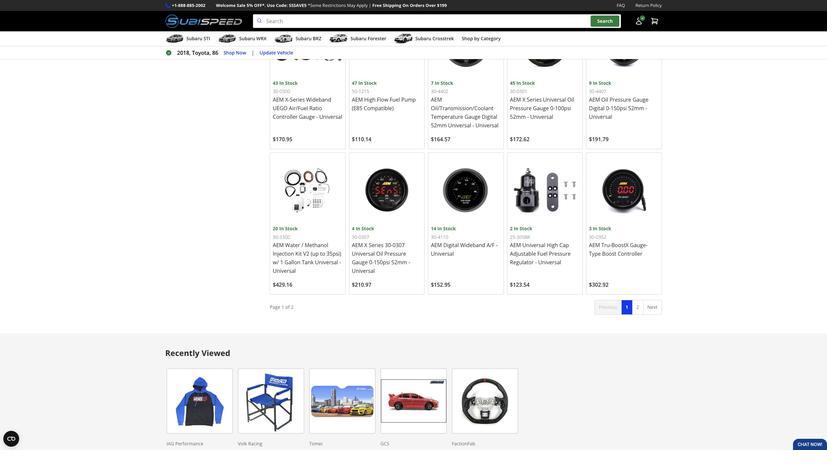 Task type: locate. For each thing, give the bounding box(es) containing it.
1 inside 20 in stock 30-3300 aem water / methanol injection kit v2 (up to 35psi) w/ 1 gallon tank universal - universal
[[280, 259, 283, 266]]

stock up 4110
[[443, 226, 456, 232]]

0 horizontal spatial |
[[251, 49, 254, 56]]

0 horizontal spatial x
[[364, 242, 367, 249]]

oil
[[567, 96, 574, 103], [601, 96, 608, 103], [376, 250, 383, 258]]

stock inside 4 in stock 30-0307 aem x series 30-0307 universal oil pressure gauge 0-150psi 52mm - universal
[[361, 226, 374, 232]]

1 vertical spatial fuel
[[537, 250, 548, 258]]

subaru forester button
[[329, 33, 386, 46]]

- inside 43 in stock 30-0300 aem x-series wideband uego air/fuel ratio controller gauge - universal
[[316, 113, 318, 120]]

stock inside 3 in stock 30-0352 aem tru-boostx gauge- type boost controller
[[599, 226, 611, 232]]

wrx
[[256, 35, 267, 42]]

1 horizontal spatial 2
[[510, 226, 513, 232]]

47 in stock 50-1215 aem high flow fuel pump (e85 compatible)
[[352, 80, 416, 112]]

1 horizontal spatial shop
[[462, 35, 473, 42]]

30- inside "14 in stock 30-4110 aem digital wideband a/f - universal"
[[431, 234, 438, 240]]

picture of factionfab steering wheel - carbon/leather - 2022-2024 subaru wrx image
[[452, 369, 518, 434]]

5 subaru from the left
[[415, 35, 431, 42]]

stock right 4
[[361, 226, 374, 232]]

aem up (e85
[[352, 96, 363, 103]]

subaru left "crosstrek"
[[415, 35, 431, 42]]

aem inside 20 in stock 30-3300 aem water / methanol injection kit v2 (up to 35psi) w/ 1 gallon tank universal - universal
[[273, 242, 284, 249]]

52mm inside 45 in stock 30-0301 aem x series universal oil pressure gauge 0-100psi 52mm - universal
[[510, 113, 526, 120]]

in right the 3
[[593, 226, 597, 232]]

0 horizontal spatial 0307
[[359, 234, 369, 240]]

iag
[[167, 441, 174, 447]]

in inside 3 in stock 30-0352 aem tru-boostx gauge- type boost controller
[[593, 226, 597, 232]]

aem inside 9 in stock 30-4407 aem oil pressure gauge digital 0-150psi 52mm  - universal
[[589, 96, 600, 103]]

shop for shop by category
[[462, 35, 473, 42]]

pressure inside 45 in stock 30-0301 aem x series universal oil pressure gauge 0-100psi 52mm - universal
[[510, 105, 532, 112]]

0 horizontal spatial digital
[[443, 242, 459, 249]]

vehicle
[[277, 49, 293, 56]]

shop now link
[[224, 49, 246, 57]]

aem inside 45 in stock 30-0301 aem x series universal oil pressure gauge 0-100psi 52mm - universal
[[510, 96, 521, 103]]

1 horizontal spatial digital
[[482, 113, 497, 120]]

1 vertical spatial controller
[[618, 250, 642, 258]]

-
[[645, 105, 647, 112], [316, 113, 318, 120], [527, 113, 529, 120], [472, 122, 474, 129], [496, 242, 498, 249], [339, 259, 341, 266], [408, 259, 410, 266], [535, 259, 537, 266]]

1 horizontal spatial |
[[369, 2, 371, 8]]

series inside 45 in stock 30-0301 aem x series universal oil pressure gauge 0-100psi 52mm - universal
[[527, 96, 542, 103]]

30- inside 7 in stock 30-4402 aem oil/transmission/coolant temperature gauge digital 52mm universal - universal
[[431, 88, 438, 94]]

0 vertical spatial controller
[[273, 113, 298, 120]]

stock up 4402 at top right
[[441, 80, 453, 86]]

0 vertical spatial wideband
[[306, 96, 331, 103]]

52mm inside 7 in stock 30-4402 aem oil/transmission/coolant temperature gauge digital 52mm universal - universal
[[431, 122, 447, 129]]

20
[[273, 226, 278, 232]]

stock for aem x series 30-0307 universal oil pressure gauge 0-150psi 52mm - universal
[[361, 226, 374, 232]]

in for aem oil/transmission/coolant temperature gauge digital 52mm universal - universal
[[435, 80, 439, 86]]

1 horizontal spatial wideband
[[460, 242, 485, 249]]

return
[[636, 2, 649, 8]]

0 horizontal spatial high
[[364, 96, 376, 103]]

0301
[[517, 88, 527, 94]]

stock up 0300
[[285, 80, 298, 86]]

in inside "14 in stock 30-4110 aem digital wideband a/f - universal"
[[437, 226, 442, 232]]

subaru left forester
[[350, 35, 366, 42]]

1 horizontal spatial 0-
[[550, 105, 555, 112]]

welcome sale 5% off*. use code: sssave5
[[216, 2, 307, 8]]

0 horizontal spatial controller
[[273, 113, 298, 120]]

aem tru-boostx gauge-type boost controller image
[[589, 155, 659, 225]]

next button
[[643, 300, 662, 315]]

high inside 47 in stock 50-1215 aem high flow fuel pump (e85 compatible)
[[364, 96, 376, 103]]

9 in stock 30-4407 aem oil pressure gauge digital 0-150psi 52mm  - universal
[[589, 80, 648, 120]]

+1-888-885-2002
[[172, 2, 205, 8]]

stock inside 7 in stock 30-4402 aem oil/transmission/coolant temperature gauge digital 52mm universal - universal
[[441, 80, 453, 86]]

in for aem x-series wideband uego air/fuel ratio controller gauge - universal
[[279, 80, 284, 86]]

30- inside 20 in stock 30-3300 aem water / methanol injection kit v2 (up to 35psi) w/ 1 gallon tank universal - universal
[[273, 234, 280, 240]]

| left free
[[369, 2, 371, 8]]

iag performance
[[167, 441, 203, 447]]

aem up "injection"
[[273, 242, 284, 249]]

compatible)
[[364, 105, 394, 112]]

4407
[[596, 88, 606, 94]]

series inside 4 in stock 30-0307 aem x series 30-0307 universal oil pressure gauge 0-150psi 52mm - universal
[[369, 242, 384, 249]]

fuel inside 47 in stock 50-1215 aem high flow fuel pump (e85 compatible)
[[390, 96, 400, 103]]

stock inside "14 in stock 30-4110 aem digital wideband a/f - universal"
[[443, 226, 456, 232]]

aem inside "14 in stock 30-4110 aem digital wideband a/f - universal"
[[431, 242, 442, 249]]

in right 43
[[279, 80, 284, 86]]

1 horizontal spatial fuel
[[537, 250, 548, 258]]

150psi
[[611, 105, 627, 112], [374, 259, 390, 266]]

gauge inside 7 in stock 30-4402 aem oil/transmission/coolant temperature gauge digital 52mm universal - universal
[[465, 113, 480, 120]]

flow
[[377, 96, 388, 103]]

injection
[[273, 250, 294, 258]]

2 for 2
[[636, 304, 639, 310]]

2002
[[196, 2, 205, 8]]

3 subaru from the left
[[296, 35, 312, 42]]

100psi
[[555, 105, 571, 112]]

aem inside 43 in stock 30-0300 aem x-series wideband uego air/fuel ratio controller gauge - universal
[[273, 96, 284, 103]]

aem inside 3 in stock 30-0352 aem tru-boostx gauge- type boost controller
[[589, 242, 600, 249]]

high inside 2 in stock 25-305bk aem universal high cap adjustable fuel pressure regulator  - universal
[[547, 242, 558, 249]]

$210.97
[[352, 281, 371, 289]]

0 horizontal spatial oil
[[376, 250, 383, 258]]

pressure inside 2 in stock 25-305bk aem universal high cap adjustable fuel pressure regulator  - universal
[[549, 250, 571, 258]]

universal inside 43 in stock 30-0300 aem x-series wideband uego air/fuel ratio controller gauge - universal
[[319, 113, 342, 120]]

2 right 1 "button"
[[636, 304, 639, 310]]

885-
[[187, 2, 196, 8]]

aem for aem x series 30-0307 universal oil pressure gauge 0-150psi 52mm - universal
[[352, 242, 363, 249]]

stock inside 43 in stock 30-0300 aem x-series wideband uego air/fuel ratio controller gauge - universal
[[285, 80, 298, 86]]

2 horizontal spatial 2
[[636, 304, 639, 310]]

now
[[236, 49, 246, 56]]

1 horizontal spatial x
[[522, 96, 525, 103]]

aem down 0301 at the right of the page
[[510, 96, 521, 103]]

30- inside 3 in stock 30-0352 aem tru-boostx gauge- type boost controller
[[589, 234, 596, 240]]

over
[[426, 2, 436, 8]]

welcome
[[216, 2, 236, 8]]

racing
[[248, 441, 262, 447]]

1 horizontal spatial series
[[369, 242, 384, 249]]

aem for aem oil/transmission/coolant temperature gauge digital 52mm universal - universal
[[431, 96, 442, 103]]

0 horizontal spatial wideband
[[306, 96, 331, 103]]

digital inside 7 in stock 30-4402 aem oil/transmission/coolant temperature gauge digital 52mm universal - universal
[[482, 113, 497, 120]]

/
[[301, 242, 303, 249]]

stock inside 47 in stock 50-1215 aem high flow fuel pump (e85 compatible)
[[364, 80, 377, 86]]

aem up type
[[589, 242, 600, 249]]

fuel right adjustable
[[537, 250, 548, 258]]

$199
[[437, 2, 447, 8]]

2 vertical spatial digital
[[443, 242, 459, 249]]

stock up 0301 at the right of the page
[[522, 80, 535, 86]]

2 inside button
[[636, 304, 639, 310]]

iag performance link
[[167, 369, 233, 450]]

stock for aem universal high cap adjustable fuel pressure regulator  - universal
[[520, 226, 532, 232]]

digital for oil
[[589, 105, 605, 112]]

uego
[[273, 105, 288, 112]]

type
[[589, 250, 601, 258]]

wideband up ratio
[[306, 96, 331, 103]]

30- inside 9 in stock 30-4407 aem oil pressure gauge digital 0-150psi 52mm  - universal
[[589, 88, 596, 94]]

in up 25-
[[514, 226, 518, 232]]

in right 14
[[437, 226, 442, 232]]

| right 'now'
[[251, 49, 254, 56]]

1 horizontal spatial oil
[[567, 96, 574, 103]]

fuel
[[390, 96, 400, 103], [537, 250, 548, 258]]

25-
[[510, 234, 517, 240]]

wideband left a/f
[[460, 242, 485, 249]]

series for air/fuel
[[290, 96, 305, 103]]

35psi)
[[327, 250, 341, 258]]

aem for aem x-series wideband uego air/fuel ratio controller gauge - universal
[[273, 96, 284, 103]]

tomtg701a-sb00b tomei sun shade 59*28 wrx/sti minatomirai yokohama, image
[[309, 369, 375, 434]]

in right 7
[[435, 80, 439, 86]]

stock inside 20 in stock 30-3300 aem water / methanol injection kit v2 (up to 35psi) w/ 1 gallon tank universal - universal
[[285, 226, 298, 232]]

stock for aem digital wideband a/f - universal
[[443, 226, 456, 232]]

shop left by
[[462, 35, 473, 42]]

subaru wrx
[[239, 35, 267, 42]]

tomei link
[[309, 369, 375, 450]]

universal inside 9 in stock 30-4407 aem oil pressure gauge digital 0-150psi 52mm  - universal
[[589, 113, 612, 120]]

in right 47
[[358, 80, 363, 86]]

fuel right flow
[[390, 96, 400, 103]]

43 in stock 30-0300 aem x-series wideband uego air/fuel ratio controller gauge - universal
[[273, 80, 342, 120]]

in for aem tru-boostx gauge- type boost controller
[[593, 226, 597, 232]]

subaru inside "dropdown button"
[[239, 35, 255, 42]]

stock up 4407
[[599, 80, 611, 86]]

controller down uego
[[273, 113, 298, 120]]

0 horizontal spatial series
[[290, 96, 305, 103]]

oil/transmission/coolant
[[431, 105, 493, 112]]

1 left 2 button
[[626, 304, 628, 310]]

in inside 7 in stock 30-4402 aem oil/transmission/coolant temperature gauge digital 52mm universal - universal
[[435, 80, 439, 86]]

4 subaru from the left
[[350, 35, 366, 42]]

aem high flow fuel pump (e85 compatible) image
[[352, 10, 422, 80]]

30- for aem digital wideband a/f - universal
[[431, 234, 438, 240]]

aem for aem universal high cap adjustable fuel pressure regulator  - universal
[[510, 242, 521, 249]]

2 horizontal spatial digital
[[589, 105, 605, 112]]

in right 45
[[516, 80, 521, 86]]

0 vertical spatial shop
[[462, 35, 473, 42]]

digital down oil/transmission/coolant
[[482, 113, 497, 120]]

digital inside 9 in stock 30-4407 aem oil pressure gauge digital 0-150psi 52mm  - universal
[[589, 105, 605, 112]]

1 vertical spatial digital
[[482, 113, 497, 120]]

series inside 43 in stock 30-0300 aem x-series wideband uego air/fuel ratio controller gauge - universal
[[290, 96, 305, 103]]

1 horizontal spatial 0307
[[393, 242, 405, 249]]

stock for aem x series universal oil pressure gauge 0-100psi 52mm - universal
[[522, 80, 535, 86]]

stock inside 9 in stock 30-4407 aem oil pressure gauge digital 0-150psi 52mm  - universal
[[599, 80, 611, 86]]

shop left 'now'
[[224, 49, 235, 56]]

3 in stock 30-0352 aem tru-boostx gauge- type boost controller
[[589, 226, 648, 258]]

gallon
[[285, 259, 300, 266]]

aem x series universal oil pressure gauge 0-100psi 52mm - universal image
[[510, 10, 580, 80]]

to
[[320, 250, 325, 258]]

0- inside 4 in stock 30-0307 aem x series 30-0307 universal oil pressure gauge 0-150psi 52mm - universal
[[369, 259, 374, 266]]

305bk
[[517, 234, 530, 240]]

a subaru brz thumbnail image image
[[274, 34, 293, 44]]

1 horizontal spatial high
[[547, 242, 558, 249]]

in right the "9"
[[593, 80, 597, 86]]

high left cap
[[547, 242, 558, 249]]

0 horizontal spatial 0-
[[369, 259, 374, 266]]

0 vertical spatial digital
[[589, 105, 605, 112]]

search input field
[[253, 14, 621, 28]]

0 vertical spatial 150psi
[[611, 105, 627, 112]]

subaru crosstrek
[[415, 35, 454, 42]]

2 subaru from the left
[[239, 35, 255, 42]]

1 horizontal spatial controller
[[618, 250, 642, 258]]

in for aem x series universal oil pressure gauge 0-100psi 52mm - universal
[[516, 80, 521, 86]]

30- for aem oil/transmission/coolant temperature gauge digital 52mm universal - universal
[[431, 88, 438, 94]]

subaru left sti on the left top
[[186, 35, 202, 42]]

2
[[510, 226, 513, 232], [291, 304, 293, 310], [636, 304, 639, 310]]

1 vertical spatial 150psi
[[374, 259, 390, 266]]

aem down 4110
[[431, 242, 442, 249]]

aem down 25-
[[510, 242, 521, 249]]

free
[[372, 2, 382, 8]]

aem for aem digital wideband a/f - universal
[[431, 242, 442, 249]]

1 vertical spatial wideband
[[460, 242, 485, 249]]

cap
[[559, 242, 569, 249]]

1 right w/
[[280, 259, 283, 266]]

150psi inside 9 in stock 30-4407 aem oil pressure gauge digital 0-150psi 52mm  - universal
[[611, 105, 627, 112]]

high
[[364, 96, 376, 103], [547, 242, 558, 249]]

in inside 9 in stock 30-4407 aem oil pressure gauge digital 0-150psi 52mm  - universal
[[593, 80, 597, 86]]

in right 4
[[356, 226, 360, 232]]

gauge-
[[630, 242, 648, 249]]

aem down 4407
[[589, 96, 600, 103]]

0 horizontal spatial fuel
[[390, 96, 400, 103]]

(up
[[311, 250, 319, 258]]

stock up 1215
[[364, 80, 377, 86]]

in right 20
[[279, 226, 284, 232]]

high down 1215
[[364, 96, 376, 103]]

52mm
[[628, 105, 644, 112], [510, 113, 526, 120], [431, 122, 447, 129], [391, 259, 407, 266]]

in inside 47 in stock 50-1215 aem high flow fuel pump (e85 compatible)
[[358, 80, 363, 86]]

subaru left the brz
[[296, 35, 312, 42]]

controller down gauge-
[[618, 250, 642, 258]]

button image
[[635, 17, 643, 25]]

stock for aem x-series wideband uego air/fuel ratio controller gauge - universal
[[285, 80, 298, 86]]

in
[[279, 80, 284, 86], [358, 80, 363, 86], [435, 80, 439, 86], [516, 80, 521, 86], [593, 80, 597, 86], [279, 226, 284, 232], [356, 226, 360, 232], [437, 226, 442, 232], [514, 226, 518, 232], [593, 226, 597, 232]]

shop inside dropdown button
[[462, 35, 473, 42]]

search button
[[591, 16, 619, 27]]

2 in stock 25-305bk aem universal high cap adjustable fuel pressure regulator  - universal
[[510, 226, 571, 266]]

2 right of
[[291, 304, 293, 310]]

1 inside "button"
[[626, 304, 628, 310]]

0 vertical spatial x
[[522, 96, 525, 103]]

86
[[212, 49, 218, 56]]

digital down 4110
[[443, 242, 459, 249]]

aem down 4402 at top right
[[431, 96, 442, 103]]

0 vertical spatial fuel
[[390, 96, 400, 103]]

aem inside 7 in stock 30-4402 aem oil/transmission/coolant temperature gauge digital 52mm universal - universal
[[431, 96, 442, 103]]

$123.54
[[510, 281, 530, 289]]

x inside 45 in stock 30-0301 aem x series universal oil pressure gauge 0-100psi 52mm - universal
[[522, 96, 525, 103]]

brz
[[313, 35, 321, 42]]

2 inside 2 in stock 25-305bk aem universal high cap adjustable fuel pressure regulator  - universal
[[510, 226, 513, 232]]

previous button
[[594, 300, 622, 315]]

2 horizontal spatial series
[[527, 96, 542, 103]]

stock up 0352
[[599, 226, 611, 232]]

in inside 2 in stock 25-305bk aem universal high cap adjustable fuel pressure regulator  - universal
[[514, 226, 518, 232]]

0 vertical spatial |
[[369, 2, 371, 8]]

in inside 45 in stock 30-0301 aem x series universal oil pressure gauge 0-100psi 52mm - universal
[[516, 80, 521, 86]]

digital inside "14 in stock 30-4110 aem digital wideband a/f - universal"
[[443, 242, 459, 249]]

aem oil/transmission/coolant temperature gauge digital 52mm universal - universal image
[[431, 10, 501, 80]]

wideband inside "14 in stock 30-4110 aem digital wideband a/f - universal"
[[460, 242, 485, 249]]

aem x-series wideband uego air/fuel ratio controller gauge - universal image
[[273, 10, 343, 80]]

shop
[[462, 35, 473, 42], [224, 49, 235, 56]]

- inside 2 in stock 25-305bk aem universal high cap adjustable fuel pressure regulator  - universal
[[535, 259, 537, 266]]

x inside 4 in stock 30-0307 aem x series 30-0307 universal oil pressure gauge 0-150psi 52mm - universal
[[364, 242, 367, 249]]

pressure
[[610, 96, 631, 103], [510, 105, 532, 112], [384, 250, 406, 258], [549, 250, 571, 258]]

30- inside 45 in stock 30-0301 aem x series universal oil pressure gauge 0-100psi 52mm - universal
[[510, 88, 517, 94]]

digital down 4407
[[589, 105, 605, 112]]

stock inside 2 in stock 25-305bk aem universal high cap adjustable fuel pressure regulator  - universal
[[520, 226, 532, 232]]

stock up 3300
[[285, 226, 298, 232]]

1 vertical spatial high
[[547, 242, 558, 249]]

in inside 4 in stock 30-0307 aem x series 30-0307 universal oil pressure gauge 0-150psi 52mm - universal
[[356, 226, 360, 232]]

subaru left wrx
[[239, 35, 255, 42]]

iagiag-app-2081bkbls iag performance iag boxer logo hoodie / black and blue / size - s, image
[[167, 369, 233, 434]]

2 up 25-
[[510, 226, 513, 232]]

2 horizontal spatial 0-
[[606, 105, 611, 112]]

50-
[[352, 88, 359, 94]]

1 horizontal spatial 150psi
[[611, 105, 627, 112]]

fuel inside 2 in stock 25-305bk aem universal high cap adjustable fuel pressure regulator  - universal
[[537, 250, 548, 258]]

in inside 43 in stock 30-0300 aem x-series wideband uego air/fuel ratio controller gauge - universal
[[279, 80, 284, 86]]

$302.92
[[589, 281, 609, 289]]

stock up 305bk
[[520, 226, 532, 232]]

regulator
[[510, 259, 534, 266]]

0 horizontal spatial shop
[[224, 49, 235, 56]]

universal inside "14 in stock 30-4110 aem digital wideband a/f - universal"
[[431, 250, 454, 258]]

in inside 20 in stock 30-3300 aem water / methanol injection kit v2 (up to 35psi) w/ 1 gallon tank universal - universal
[[279, 226, 284, 232]]

1 vertical spatial x
[[364, 242, 367, 249]]

aem up uego
[[273, 96, 284, 103]]

1 subaru from the left
[[186, 35, 202, 42]]

1
[[280, 259, 283, 266], [281, 304, 284, 310], [626, 304, 628, 310]]

3
[[589, 226, 592, 232]]

aem inside 2 in stock 25-305bk aem universal high cap adjustable fuel pressure regulator  - universal
[[510, 242, 521, 249]]

aem down 4
[[352, 242, 363, 249]]

aem inside 4 in stock 30-0307 aem x series 30-0307 universal oil pressure gauge 0-150psi 52mm - universal
[[352, 242, 363, 249]]

stock inside 45 in stock 30-0301 aem x series universal oil pressure gauge 0-100psi 52mm - universal
[[522, 80, 535, 86]]

gauge inside 4 in stock 30-0307 aem x series 30-0307 universal oil pressure gauge 0-150psi 52mm - universal
[[352, 259, 368, 266]]

orders
[[410, 2, 424, 8]]

gcs
[[380, 441, 389, 447]]

30- inside 43 in stock 30-0300 aem x-series wideband uego air/fuel ratio controller gauge - universal
[[273, 88, 280, 94]]

2 horizontal spatial oil
[[601, 96, 608, 103]]

30- for aem x-series wideband uego air/fuel ratio controller gauge - universal
[[273, 88, 280, 94]]

1 vertical spatial shop
[[224, 49, 235, 56]]

universal
[[543, 96, 566, 103], [319, 113, 342, 120], [530, 113, 553, 120], [589, 113, 612, 120], [448, 122, 471, 129], [475, 122, 498, 129], [522, 242, 545, 249], [352, 250, 375, 258], [431, 250, 454, 258], [315, 259, 338, 266], [538, 259, 561, 266], [273, 268, 296, 275], [352, 268, 375, 275]]

controller
[[273, 113, 298, 120], [618, 250, 642, 258]]

0 vertical spatial high
[[364, 96, 376, 103]]

0307
[[359, 234, 369, 240], [393, 242, 405, 249]]

+1-888-885-2002 link
[[172, 2, 205, 9]]

$172.62
[[510, 136, 530, 143]]

aem inside 47 in stock 50-1215 aem high flow fuel pump (e85 compatible)
[[352, 96, 363, 103]]

0 horizontal spatial 150psi
[[374, 259, 390, 266]]



Task type: vqa. For each thing, say whether or not it's contained in the screenshot.
OVER
yes



Task type: describe. For each thing, give the bounding box(es) containing it.
subaru for subaru brz
[[296, 35, 312, 42]]

subaru crosstrek button
[[394, 33, 454, 46]]

0- inside 45 in stock 30-0301 aem x series universal oil pressure gauge 0-100psi 52mm - universal
[[550, 105, 555, 112]]

*some restrictions may apply | free shipping on orders over $199
[[308, 2, 447, 8]]

series for pressure
[[527, 96, 542, 103]]

oil inside 45 in stock 30-0301 aem x series universal oil pressure gauge 0-100psi 52mm - universal
[[567, 96, 574, 103]]

search
[[597, 18, 613, 24]]

$429.16
[[273, 281, 292, 289]]

volk racing link
[[238, 369, 304, 450]]

x for universal
[[364, 242, 367, 249]]

air/fuel
[[289, 105, 308, 112]]

aem oil pressure gauge digital 0-150psi 52mm  - universal image
[[589, 10, 659, 80]]

aem for aem tru-boostx gauge- type boost controller
[[589, 242, 600, 249]]

gauge inside 45 in stock 30-0301 aem x series universal oil pressure gauge 0-100psi 52mm - universal
[[533, 105, 549, 112]]

888-
[[178, 2, 187, 8]]

a subaru wrx thumbnail image image
[[218, 34, 237, 44]]

in for aem x series 30-0307 universal oil pressure gauge 0-150psi 52mm - universal
[[356, 226, 360, 232]]

(e85
[[352, 105, 362, 112]]

5%
[[247, 2, 253, 8]]

gauge inside 9 in stock 30-4407 aem oil pressure gauge digital 0-150psi 52mm  - universal
[[633, 96, 648, 103]]

1 vertical spatial 0307
[[393, 242, 405, 249]]

pressure inside 4 in stock 30-0307 aem x series 30-0307 universal oil pressure gauge 0-150psi 52mm - universal
[[384, 250, 406, 258]]

oil inside 4 in stock 30-0307 aem x series 30-0307 universal oil pressure gauge 0-150psi 52mm - universal
[[376, 250, 383, 258]]

+1-
[[172, 2, 178, 8]]

1 vertical spatial |
[[251, 49, 254, 56]]

of
[[285, 304, 290, 310]]

next
[[647, 304, 657, 310]]

use
[[267, 2, 275, 8]]

subaru for subaru crosstrek
[[415, 35, 431, 42]]

sssave5
[[289, 2, 307, 8]]

43
[[273, 80, 278, 86]]

4402
[[438, 88, 448, 94]]

2018,
[[177, 49, 191, 56]]

subaru brz button
[[274, 33, 321, 46]]

in for aem oil pressure gauge digital 0-150psi 52mm  - universal
[[593, 80, 597, 86]]

52mm inside 9 in stock 30-4407 aem oil pressure gauge digital 0-150psi 52mm  - universal
[[628, 105, 644, 112]]

- inside 45 in stock 30-0301 aem x series universal oil pressure gauge 0-100psi 52mm - universal
[[527, 113, 529, 120]]

picture of rays engineering blue folding chair - universal image
[[238, 369, 304, 434]]

picture of gcs 2015 wrx toy car-red - 2015+ wrx / 2015+ sti image
[[380, 369, 447, 434]]

3300
[[280, 234, 290, 240]]

a subaru crosstrek thumbnail image image
[[394, 34, 413, 44]]

performance
[[175, 441, 203, 447]]

digital for oil/transmission/coolant
[[482, 113, 497, 120]]

a subaru forester thumbnail image image
[[329, 34, 348, 44]]

previous
[[599, 304, 617, 310]]

30- for aem x series 30-0307 universal oil pressure gauge 0-150psi 52mm - universal
[[352, 234, 359, 240]]

controller inside 3 in stock 30-0352 aem tru-boostx gauge- type boost controller
[[618, 250, 642, 258]]

14
[[431, 226, 436, 232]]

a/f
[[487, 242, 495, 249]]

0300
[[280, 88, 290, 94]]

*some
[[308, 2, 321, 8]]

page
[[270, 304, 280, 310]]

aem for aem oil pressure gauge digital 0-150psi 52mm  - universal
[[589, 96, 600, 103]]

subaru for subaru forester
[[350, 35, 366, 42]]

- inside 7 in stock 30-4402 aem oil/transmission/coolant temperature gauge digital 52mm universal - universal
[[472, 122, 474, 129]]

faq link
[[617, 2, 625, 9]]

stock for aem water / methanol injection kit v2 (up to 35psi) w/ 1 gallon tank universal - universal
[[285, 226, 298, 232]]

category
[[481, 35, 501, 42]]

4
[[352, 226, 354, 232]]

update vehicle button
[[260, 49, 293, 57]]

- inside 9 in stock 30-4407 aem oil pressure gauge digital 0-150psi 52mm  - universal
[[645, 105, 647, 112]]

sti
[[204, 35, 210, 42]]

boostx
[[611, 242, 629, 249]]

aem for aem x series universal oil pressure gauge 0-100psi 52mm - universal
[[510, 96, 521, 103]]

return policy link
[[636, 2, 662, 9]]

20 in stock 30-3300 aem water / methanol injection kit v2 (up to 35psi) w/ 1 gallon tank universal - universal
[[273, 226, 341, 275]]

stock for aem oil/transmission/coolant temperature gauge digital 52mm universal - universal
[[441, 80, 453, 86]]

in for aem digital wideband a/f - universal
[[437, 226, 442, 232]]

gcs link
[[380, 369, 447, 450]]

0352
[[596, 234, 606, 240]]

subaru sti button
[[165, 33, 210, 46]]

return policy
[[636, 2, 662, 8]]

stock for aem oil pressure gauge digital 0-150psi 52mm  - universal
[[599, 80, 611, 86]]

30- for aem tru-boostx gauge- type boost controller
[[589, 234, 596, 240]]

off*.
[[254, 2, 266, 8]]

subaru for subaru wrx
[[239, 35, 255, 42]]

ratio
[[309, 105, 322, 112]]

0 vertical spatial 0307
[[359, 234, 369, 240]]

series for universal
[[369, 242, 384, 249]]

tru-
[[601, 242, 611, 249]]

150psi inside 4 in stock 30-0307 aem x series 30-0307 universal oil pressure gauge 0-150psi 52mm - universal
[[374, 259, 390, 266]]

faq
[[617, 2, 625, 8]]

in for aem high flow fuel pump (e85 compatible)
[[358, 80, 363, 86]]

pressure inside 9 in stock 30-4407 aem oil pressure gauge digital 0-150psi 52mm  - universal
[[610, 96, 631, 103]]

a subaru sti thumbnail image image
[[165, 34, 184, 44]]

30- for aem water / methanol injection kit v2 (up to 35psi) w/ 1 gallon tank universal - universal
[[273, 234, 280, 240]]

14 in stock 30-4110 aem digital wideband a/f - universal
[[431, 226, 498, 258]]

aem x series 30-0307 universal oil pressure gauge 0-150psi 52mm - universal image
[[352, 155, 422, 225]]

boost
[[602, 250, 616, 258]]

adjustable
[[510, 250, 536, 258]]

may
[[347, 2, 355, 8]]

subaru for subaru sti
[[186, 35, 202, 42]]

shop by category
[[462, 35, 501, 42]]

aem for aem high flow fuel pump (e85 compatible)
[[352, 96, 363, 103]]

x-
[[285, 96, 290, 103]]

stock for aem tru-boostx gauge- type boost controller
[[599, 226, 611, 232]]

52mm inside 4 in stock 30-0307 aem x series 30-0307 universal oil pressure gauge 0-150psi 52mm - universal
[[391, 259, 407, 266]]

aem digital wideband a/f - universal image
[[431, 155, 501, 225]]

1215
[[359, 88, 369, 94]]

oil inside 9 in stock 30-4407 aem oil pressure gauge digital 0-150psi 52mm  - universal
[[601, 96, 608, 103]]

open widget image
[[3, 431, 19, 447]]

page 1 of 2
[[270, 304, 293, 310]]

30- for aem x series universal oil pressure gauge 0-100psi 52mm - universal
[[510, 88, 517, 94]]

in for aem water / methanol injection kit v2 (up to 35psi) w/ 1 gallon tank universal - universal
[[279, 226, 284, 232]]

9
[[589, 80, 592, 86]]

2018, toyota, 86
[[177, 49, 218, 56]]

update
[[260, 49, 276, 56]]

pump
[[401, 96, 416, 103]]

$152.95
[[431, 281, 450, 289]]

viewed
[[202, 348, 230, 359]]

forester
[[368, 35, 386, 42]]

4110
[[438, 234, 448, 240]]

gauge inside 43 in stock 30-0300 aem x-series wideband uego air/fuel ratio controller gauge - universal
[[299, 113, 315, 120]]

$191.79
[[589, 136, 609, 143]]

in for aem universal high cap adjustable fuel pressure regulator  - universal
[[514, 226, 518, 232]]

2 button
[[632, 300, 643, 315]]

0- inside 9 in stock 30-4407 aem oil pressure gauge digital 0-150psi 52mm  - universal
[[606, 105, 611, 112]]

methanol
[[305, 242, 328, 249]]

- inside 4 in stock 30-0307 aem x series 30-0307 universal oil pressure gauge 0-150psi 52mm - universal
[[408, 259, 410, 266]]

aem for aem water / methanol injection kit v2 (up to 35psi) w/ 1 gallon tank universal - universal
[[273, 242, 284, 249]]

- inside 20 in stock 30-3300 aem water / methanol injection kit v2 (up to 35psi) w/ 1 gallon tank universal - universal
[[339, 259, 341, 266]]

- inside "14 in stock 30-4110 aem digital wideband a/f - universal"
[[496, 242, 498, 249]]

recently viewed
[[165, 348, 230, 359]]

30- for aem oil pressure gauge digital 0-150psi 52mm  - universal
[[589, 88, 596, 94]]

on
[[402, 2, 409, 8]]

stock for aem high flow fuel pump (e85 compatible)
[[364, 80, 377, 86]]

subaru brz
[[296, 35, 321, 42]]

factionfab link
[[452, 369, 518, 450]]

$170.95
[[273, 136, 292, 143]]

shop now
[[224, 49, 246, 56]]

0 horizontal spatial 2
[[291, 304, 293, 310]]

7
[[431, 80, 434, 86]]

controller inside 43 in stock 30-0300 aem x-series wideband uego air/fuel ratio controller gauge - universal
[[273, 113, 298, 120]]

shipping
[[383, 2, 401, 8]]

2 for 2 in stock 25-305bk aem universal high cap adjustable fuel pressure regulator  - universal
[[510, 226, 513, 232]]

1 left of
[[281, 304, 284, 310]]

x for pressure
[[522, 96, 525, 103]]

subispeed logo image
[[165, 14, 242, 28]]

shop for shop now
[[224, 49, 235, 56]]

aem water / methanol injection kit v2 (up to 35psi) w/ 1 gallon tank universal - universal image
[[273, 155, 343, 225]]

volk
[[238, 441, 247, 447]]

tomei
[[309, 441, 323, 447]]

restrictions
[[323, 2, 346, 8]]

factionfab
[[452, 441, 475, 447]]

toyota,
[[192, 49, 211, 56]]

$164.57
[[431, 136, 450, 143]]

wideband inside 43 in stock 30-0300 aem x-series wideband uego air/fuel ratio controller gauge - universal
[[306, 96, 331, 103]]

temperature
[[431, 113, 463, 120]]

aem universal high cap adjustable fuel pressure regulator  - universal image
[[510, 155, 580, 225]]



